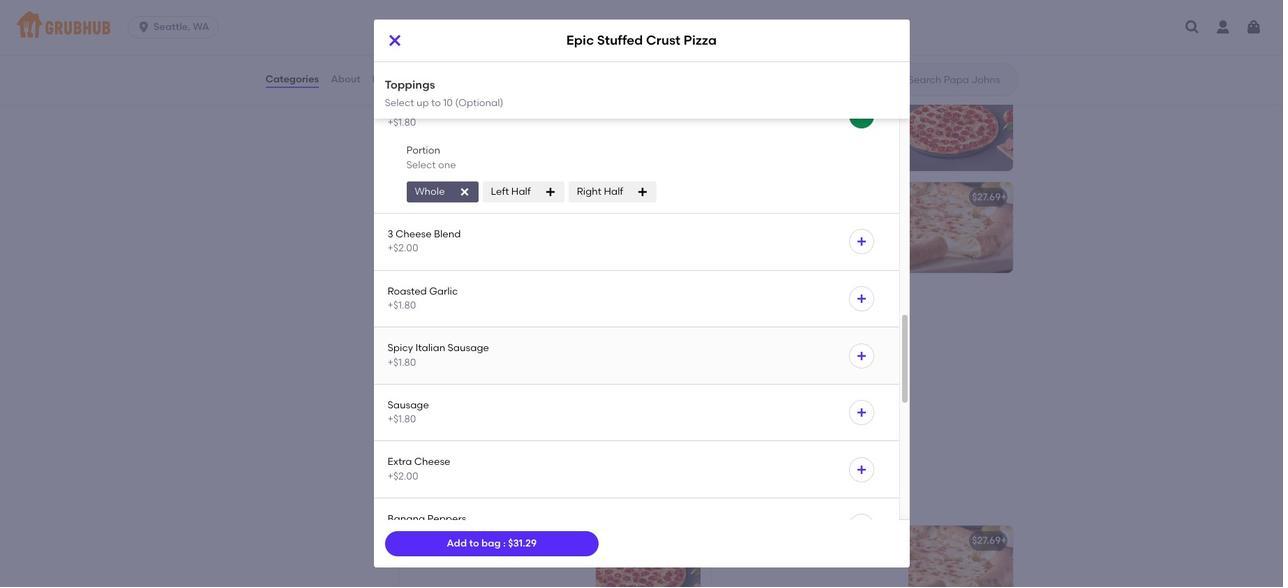 Task type: describe. For each thing, give the bounding box(es) containing it.
grubhub
[[476, 352, 518, 364]]

0 vertical spatial shaq-a-roni pizza image
[[909, 80, 1013, 171]]

+ for top "shaq-a-roni pizza" image
[[1001, 89, 1007, 101]]

1 vertical spatial epic stuffed crust pizza image
[[597, 375, 702, 466]]

a- for "shaq-a-roni pizza" image to the middle
[[436, 191, 447, 203]]

shaq-a-roni pizza for "shaq-a-roni pizza" image to the middle
[[407, 191, 496, 203]]

selection
[[466, 493, 535, 511]]

categories
[[266, 73, 319, 85]]

jalapeño peppers +$1.80
[[388, 103, 475, 129]]

left
[[491, 186, 509, 197]]

(optional)
[[455, 97, 504, 109]]

3 cheese blend +$2.00
[[388, 228, 461, 254]]

banana peppers button
[[374, 498, 900, 555]]

pepperoni +$1.80
[[388, 46, 436, 72]]

half for right half
[[604, 186, 624, 197]]

sausage inside spicy italian sausage +$1.80
[[448, 342, 489, 354]]

whole
[[415, 186, 445, 197]]

cheese for blend
[[396, 228, 432, 240]]

pizza right whole
[[471, 191, 496, 203]]

+$1.80 inside roasted garlic +$1.80
[[388, 299, 416, 311]]

seattle,
[[154, 21, 190, 33]]

+ for topmost the epic stuffed crust pizza image
[[1001, 191, 1007, 203]]

one
[[438, 159, 456, 171]]

garlic
[[429, 285, 458, 297]]

reviews button
[[372, 54, 412, 105]]

sellers
[[432, 332, 481, 350]]

$31.29
[[508, 537, 537, 549]]

add
[[447, 537, 467, 549]]

+$1.80 inside "sausage +$1.80"
[[388, 413, 416, 425]]

left half
[[491, 186, 531, 197]]

jalapeño
[[388, 103, 433, 114]]

10
[[444, 97, 453, 109]]

0 vertical spatial $27.69 +
[[973, 191, 1007, 203]]

1 vertical spatial to
[[469, 537, 479, 549]]

italian
[[416, 342, 446, 354]]

shaq-a-roni pizza for the bottom "shaq-a-roni pizza" image
[[407, 535, 496, 547]]

banana
[[388, 513, 425, 525]]

pizza left : at left bottom
[[471, 535, 496, 547]]

toppings
[[385, 78, 435, 91]]

1 vertical spatial $27.69 +
[[661, 384, 696, 396]]

portion select one
[[407, 145, 456, 171]]

+$1.80 inside spicy italian sausage +$1.80
[[388, 356, 416, 368]]

right half
[[577, 186, 624, 197]]

add to bag : $31.29
[[447, 537, 537, 549]]

epic
[[567, 32, 594, 48]]

$19.29
[[973, 89, 1001, 101]]

stuffed
[[597, 32, 643, 48]]

half for left half
[[512, 186, 531, 197]]

extra cheese +$2.00
[[388, 456, 451, 482]]

up
[[417, 97, 429, 109]]

ordered
[[421, 352, 459, 364]]

1 shaq-a-roni pizza button from the top
[[399, 182, 701, 273]]

$27.69 for topmost the epic stuffed crust pizza image
[[973, 191, 1001, 203]]

hawaiian
[[438, 89, 484, 101]]

epic stuffed crust pizza
[[567, 32, 717, 48]]

:
[[503, 537, 506, 549]]

1 vertical spatial shaq-a-roni pizza image
[[596, 182, 701, 273]]

Search Papa Johns search field
[[907, 73, 1014, 87]]



Task type: vqa. For each thing, say whether or not it's contained in the screenshot.
CHEESE
yes



Task type: locate. For each thing, give the bounding box(es) containing it.
+$2.00
[[388, 242, 419, 254], [388, 470, 419, 482]]

0 vertical spatial +$2.00
[[388, 242, 419, 254]]

a- down one
[[436, 191, 447, 203]]

0 vertical spatial a-
[[436, 191, 447, 203]]

sausage +$1.80
[[388, 399, 429, 425]]

0 vertical spatial shaq-
[[407, 191, 436, 203]]

$19.29 +
[[973, 89, 1007, 101]]

1 roni from the top
[[447, 191, 468, 203]]

select
[[385, 97, 414, 109], [407, 159, 436, 171]]

shaq- down banana peppers at the bottom of the page
[[407, 535, 436, 547]]

to inside toppings select up to 10 (optional)
[[431, 97, 441, 109]]

peppers inside banana peppers button
[[428, 513, 467, 525]]

shaq-a-roni pizza down banana peppers at the bottom of the page
[[407, 535, 496, 547]]

cheese
[[396, 228, 432, 240], [415, 456, 451, 468]]

super
[[407, 89, 435, 101]]

banana peppers
[[388, 513, 467, 525]]

0 vertical spatial shaq-a-roni pizza
[[407, 191, 496, 203]]

right
[[577, 186, 602, 197]]

peppers for jalapeño peppers +$1.80
[[436, 103, 475, 114]]

0 horizontal spatial half
[[512, 186, 531, 197]]

0 horizontal spatial to
[[431, 97, 441, 109]]

shaq-a-roni pizza down one
[[407, 191, 496, 203]]

svg image
[[1185, 19, 1201, 36], [1246, 19, 1263, 36], [137, 20, 151, 34], [386, 32, 403, 49], [856, 53, 867, 65], [459, 186, 470, 198], [856, 236, 867, 247], [856, 293, 867, 304], [856, 350, 867, 361], [856, 407, 867, 418]]

+$1.80 down jalapeño
[[388, 117, 416, 129]]

1 a- from the top
[[436, 191, 447, 203]]

cheese right 3
[[396, 228, 432, 240]]

pepperoni
[[388, 46, 436, 57]]

1 vertical spatial $27.69
[[661, 384, 690, 396]]

reviews
[[372, 73, 411, 85]]

0 vertical spatial select
[[385, 97, 414, 109]]

peppers inside jalapeño peppers +$1.80
[[436, 103, 475, 114]]

roni right whole
[[447, 191, 468, 203]]

1 horizontal spatial sausage
[[448, 342, 489, 354]]

half
[[512, 186, 531, 197], [604, 186, 624, 197]]

+$1.80 down spicy on the bottom of the page
[[388, 356, 416, 368]]

wa
[[193, 21, 209, 33]]

5 +$1.80 from the top
[[388, 413, 416, 425]]

1 shaq- from the top
[[407, 191, 436, 203]]

peppers for banana peppers
[[428, 513, 467, 525]]

1 +$1.80 from the top
[[388, 60, 416, 72]]

select for toppings
[[385, 97, 414, 109]]

featured
[[396, 493, 463, 511]]

shaq-a-roni pizza
[[407, 191, 496, 203], [407, 535, 496, 547]]

1 vertical spatial sausage
[[388, 399, 429, 411]]

super hawaiian pizza image
[[596, 80, 701, 171]]

super hawaiian pizza button
[[399, 80, 701, 171]]

svg image inside seattle, wa button
[[137, 20, 151, 34]]

epic stuffed crust pizza image
[[909, 182, 1013, 273], [597, 375, 702, 466], [909, 526, 1013, 587]]

+$2.00 inside 3 cheese blend +$2.00
[[388, 242, 419, 254]]

+$1.80
[[388, 60, 416, 72], [388, 117, 416, 129], [388, 299, 416, 311], [388, 356, 416, 368], [388, 413, 416, 425]]

3 +$1.80 from the top
[[388, 299, 416, 311]]

featured selection
[[396, 493, 535, 511]]

peppers down super hawaiian pizza
[[436, 103, 475, 114]]

1 vertical spatial cheese
[[415, 456, 451, 468]]

about button
[[330, 54, 361, 105]]

pizza right crust
[[684, 32, 717, 48]]

pizza inside button
[[486, 89, 511, 101]]

1 +$2.00 from the top
[[388, 242, 419, 254]]

1 horizontal spatial half
[[604, 186, 624, 197]]

the works pizza image
[[909, 0, 1013, 69]]

2 half from the left
[[604, 186, 624, 197]]

best
[[396, 332, 428, 350]]

toppings select up to 10 (optional)
[[385, 78, 504, 109]]

select inside toppings select up to 10 (optional)
[[385, 97, 414, 109]]

spicy italian sausage +$1.80
[[388, 342, 489, 368]]

spicy
[[388, 342, 413, 354]]

a- left add
[[436, 535, 447, 547]]

0 vertical spatial roni
[[447, 191, 468, 203]]

the meats pizza image
[[596, 0, 701, 69]]

shaq-a-roni pizza image
[[909, 80, 1013, 171], [596, 182, 701, 273], [596, 526, 701, 587]]

roasted
[[388, 285, 427, 297]]

pizza right hawaiian
[[486, 89, 511, 101]]

+$1.80 inside jalapeño peppers +$1.80
[[388, 117, 416, 129]]

seattle, wa
[[154, 21, 209, 33]]

roasted garlic +$1.80
[[388, 285, 458, 311]]

half right the right
[[604, 186, 624, 197]]

roni for second shaq-a-roni pizza button from the bottom
[[447, 191, 468, 203]]

0 vertical spatial shaq-a-roni pizza button
[[399, 182, 701, 273]]

select inside portion select one
[[407, 159, 436, 171]]

roni for first shaq-a-roni pizza button from the bottom of the page
[[447, 535, 468, 547]]

about
[[331, 73, 361, 85]]

1 vertical spatial shaq-
[[407, 535, 436, 547]]

select down the toppings
[[385, 97, 414, 109]]

3
[[388, 228, 393, 240]]

+$2.00 down 3
[[388, 242, 419, 254]]

2 shaq- from the top
[[407, 535, 436, 547]]

1 vertical spatial shaq-a-roni pizza button
[[399, 526, 701, 587]]

roni
[[447, 191, 468, 203], [447, 535, 468, 547]]

cheese for +$2.00
[[415, 456, 451, 468]]

1 shaq-a-roni pizza from the top
[[407, 191, 496, 203]]

a- for the bottom "shaq-a-roni pizza" image
[[436, 535, 447, 547]]

bag
[[482, 537, 501, 549]]

$27.69 +
[[973, 191, 1007, 203], [661, 384, 696, 396], [973, 535, 1007, 547]]

1 vertical spatial roni
[[447, 535, 468, 547]]

0 vertical spatial sausage
[[448, 342, 489, 354]]

2 vertical spatial epic stuffed crust pizza image
[[909, 526, 1013, 587]]

on
[[461, 352, 473, 364]]

2 shaq-a-roni pizza button from the top
[[399, 526, 701, 587]]

+$1.80 down roasted
[[388, 299, 416, 311]]

main navigation navigation
[[0, 0, 1284, 54]]

categories button
[[265, 54, 320, 105]]

$27.69 for bottom the epic stuffed crust pizza image
[[973, 535, 1001, 547]]

2 shaq-a-roni pizza from the top
[[407, 535, 496, 547]]

svg image
[[856, 110, 867, 122], [545, 186, 556, 198], [638, 186, 649, 198], [856, 464, 867, 475]]

pizza
[[684, 32, 717, 48], [486, 89, 511, 101], [471, 191, 496, 203], [471, 535, 496, 547]]

+ for bottom the epic stuffed crust pizza image
[[1001, 535, 1007, 547]]

1 vertical spatial peppers
[[428, 513, 467, 525]]

+
[[1001, 89, 1007, 101], [1001, 191, 1007, 203], [690, 384, 696, 396], [1001, 535, 1007, 547]]

0 vertical spatial cheese
[[396, 228, 432, 240]]

to left 10
[[431, 97, 441, 109]]

1 vertical spatial select
[[407, 159, 436, 171]]

+$2.00 down extra
[[388, 470, 419, 482]]

4 +$1.80 from the top
[[388, 356, 416, 368]]

1 vertical spatial a-
[[436, 535, 447, 547]]

1 vertical spatial +$2.00
[[388, 470, 419, 482]]

0 vertical spatial peppers
[[436, 103, 475, 114]]

shaq-
[[407, 191, 436, 203], [407, 535, 436, 547]]

1 vertical spatial shaq-a-roni pizza
[[407, 535, 496, 547]]

cheese right extra
[[415, 456, 451, 468]]

2 roni from the top
[[447, 535, 468, 547]]

select down portion
[[407, 159, 436, 171]]

1 half from the left
[[512, 186, 531, 197]]

0 horizontal spatial sausage
[[388, 399, 429, 411]]

1 horizontal spatial to
[[469, 537, 479, 549]]

roni left bag
[[447, 535, 468, 547]]

half right left
[[512, 186, 531, 197]]

2 +$1.80 from the top
[[388, 117, 416, 129]]

0 vertical spatial $27.69
[[973, 191, 1001, 203]]

+$1.80 up extra
[[388, 413, 416, 425]]

super hawaiian pizza
[[407, 89, 511, 101]]

to left bag
[[469, 537, 479, 549]]

peppers
[[436, 103, 475, 114], [428, 513, 467, 525]]

shaq-a-roni pizza button
[[399, 182, 701, 273], [399, 526, 701, 587]]

2 vertical spatial $27.69 +
[[973, 535, 1007, 547]]

to
[[431, 97, 441, 109], [469, 537, 479, 549]]

2 vertical spatial shaq-a-roni pizza image
[[596, 526, 701, 587]]

seattle, wa button
[[128, 16, 224, 38]]

+$1.80 up reviews
[[388, 60, 416, 72]]

most
[[396, 352, 419, 364]]

select for portion
[[407, 159, 436, 171]]

best sellers most ordered on grubhub
[[396, 332, 518, 364]]

0 vertical spatial to
[[431, 97, 441, 109]]

peppers down featured
[[428, 513, 467, 525]]

2 +$2.00 from the top
[[388, 470, 419, 482]]

cheese inside 3 cheese blend +$2.00
[[396, 228, 432, 240]]

blend
[[434, 228, 461, 240]]

2 vertical spatial $27.69
[[973, 535, 1001, 547]]

2 a- from the top
[[436, 535, 447, 547]]

crust
[[646, 32, 681, 48]]

a-
[[436, 191, 447, 203], [436, 535, 447, 547]]

0 vertical spatial epic stuffed crust pizza image
[[909, 182, 1013, 273]]

extra
[[388, 456, 412, 468]]

+$1.80 inside pepperoni +$1.80
[[388, 60, 416, 72]]

cheese inside the extra cheese +$2.00
[[415, 456, 451, 468]]

+$2.00 inside the extra cheese +$2.00
[[388, 470, 419, 482]]

sausage
[[448, 342, 489, 354], [388, 399, 429, 411]]

portion
[[407, 145, 441, 157]]

$27.69
[[973, 191, 1001, 203], [661, 384, 690, 396], [973, 535, 1001, 547]]

shaq- down portion select one
[[407, 191, 436, 203]]



